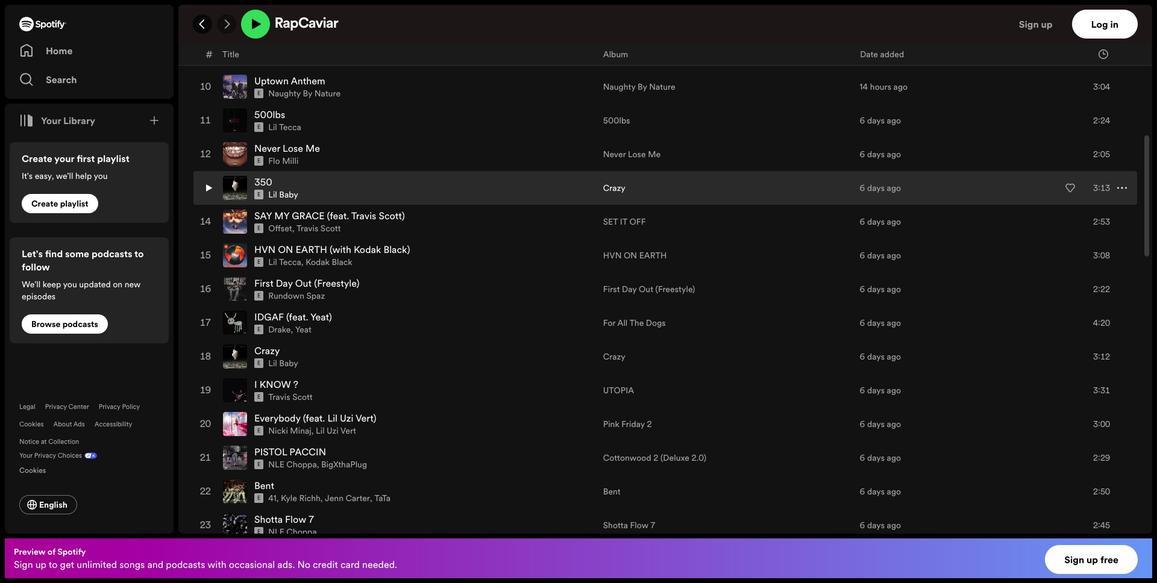 Task type: vqa. For each thing, say whether or not it's contained in the screenshot.
15 to the top
no



Task type: describe. For each thing, give the bounding box(es) containing it.
to inside let's find some podcasts to follow we'll keep you updated on new episodes
[[134, 247, 144, 260]]

travis inside i know ? cell
[[268, 391, 290, 403]]

your for your library
[[41, 114, 61, 127]]

follow
[[22, 260, 50, 274]]

yeat
[[295, 324, 311, 336]]

richh
[[299, 492, 320, 505]]

e inside pistol paccin e
[[257, 461, 260, 468]]

on
[[113, 278, 122, 290]]

library
[[63, 114, 95, 127]]

explicit element for bent
[[254, 494, 263, 503]]

ads
[[73, 420, 85, 429]]

day for first day out (freestyle) e
[[276, 277, 293, 290]]

lil inside hvn on earth (with kodak black) cell
[[268, 256, 277, 268]]

duration image
[[1099, 49, 1108, 59]]

2:22
[[1093, 283, 1110, 295]]

nature inside the uptown anthem cell
[[314, 87, 341, 100]]

7 for shotta flow 7
[[651, 520, 655, 532]]

title
[[222, 48, 239, 60]]

yeat link
[[295, 324, 311, 336]]

i
[[254, 378, 257, 391]]

crazy link for crazy
[[603, 351, 625, 363]]

lil baby link for crazy
[[268, 357, 298, 370]]

flo milli link
[[268, 155, 298, 167]]

1 horizontal spatial travis
[[296, 222, 318, 235]]

explicit element for ftcu
[[254, 21, 263, 31]]

1 horizontal spatial naughty
[[603, 81, 636, 93]]

all for you broke my heart
[[617, 47, 628, 59]]

preview of spotify sign up to get unlimited songs and podcasts with occasional ads. no credit card needed.
[[14, 546, 397, 571]]

lil inside 350 "cell"
[[268, 189, 277, 201]]

lil inside everybody (feat. lil uzi vert) e
[[327, 412, 337, 425]]

6 for idgaf (feat. yeat)
[[860, 317, 865, 329]]

days for idgaf (feat. yeat)
[[867, 317, 885, 329]]

, left tata
[[370, 492, 372, 505]]

6 days ago for you broke my heart
[[860, 47, 901, 59]]

minaj for nicki minaj
[[290, 20, 311, 32]]

1 cell from the left
[[603, 3, 850, 36]]

0 horizontal spatial never lose me link
[[254, 142, 320, 155]]

nicki for nicki minaj
[[268, 20, 288, 32]]

go forward image
[[222, 19, 231, 29]]

1 horizontal spatial first day out (freestyle) link
[[603, 283, 695, 295]]

utopia
[[603, 385, 634, 397]]

ago for bent
[[887, 486, 901, 498]]

black
[[332, 256, 352, 268]]

credit
[[313, 558, 338, 571]]

350 cell
[[223, 172, 593, 204]]

home link
[[19, 39, 159, 63]]

create playlist
[[31, 198, 88, 210]]

shotta for shotta flow 7
[[603, 520, 628, 532]]

uzi inside everybody (feat. lil uzi vert) e
[[340, 412, 353, 425]]

uptown anthem cell
[[223, 71, 593, 103]]

lil tecca
[[268, 121, 301, 133]]

cottonwood
[[603, 452, 651, 464]]

drake , yeat
[[268, 324, 311, 336]]

needed.
[[362, 558, 397, 571]]

0 horizontal spatial first day out (freestyle) link
[[254, 277, 359, 290]]

ago for first day out (freestyle)
[[887, 283, 901, 295]]

explicit element for say
[[254, 224, 263, 233]]

scott inside say my grace (feat. travis scott) cell
[[321, 222, 341, 235]]

out for first day out (freestyle) e
[[295, 277, 312, 290]]

earth for hvn on earth (with kodak black) e
[[296, 243, 327, 256]]

sign up button
[[1014, 10, 1072, 39]]

ago for uptown anthem
[[893, 81, 908, 93]]

kyle richh link
[[281, 492, 320, 505]]

baby for 350
[[279, 189, 298, 201]]

e inside 'uptown anthem e'
[[257, 90, 260, 97]]

0 horizontal spatial bent link
[[254, 479, 274, 492]]

idgaf (feat. yeat) cell
[[223, 307, 593, 339]]

explicit element for hvn
[[254, 257, 263, 267]]

some
[[65, 247, 89, 260]]

1 horizontal spatial naughty by nature link
[[603, 81, 675, 93]]

you
[[254, 40, 270, 54]]

center
[[68, 403, 89, 412]]

1 horizontal spatial nature
[[649, 81, 675, 93]]

days for 350
[[867, 182, 885, 194]]

6 days ago for never lose me
[[860, 148, 901, 160]]

search link
[[19, 67, 159, 92]]

6 days ago for idgaf (feat. yeat)
[[860, 317, 901, 329]]

notice at collection link
[[19, 438, 79, 447]]

2 nle choppa link from the top
[[268, 526, 317, 538]]

vert)
[[355, 412, 376, 425]]

500lbs cell
[[223, 104, 593, 137]]

41
[[268, 492, 276, 505]]

first day out (freestyle)
[[603, 283, 695, 295]]

idgaf (feat. yeat) link
[[254, 310, 332, 324]]

for all the dogs
[[603, 317, 666, 329]]

e inside i know ? e
[[257, 394, 260, 401]]

1 lil tecca link from the top
[[268, 121, 301, 133]]

it
[[620, 216, 627, 228]]

first for first day out (freestyle)
[[603, 283, 620, 295]]

podcasts inside let's find some podcasts to follow we'll keep you updated on new episodes
[[92, 247, 132, 260]]

shotta flow 7 link inside cell
[[254, 513, 314, 526]]

drake link inside you broke my heart cell
[[268, 54, 291, 66]]

0 horizontal spatial uzi
[[327, 425, 338, 437]]

days for hvn on earth (with kodak black)
[[867, 250, 885, 262]]

collection
[[48, 438, 79, 447]]

naughty by nature inside the uptown anthem cell
[[268, 87, 341, 100]]

days for everybody (feat. lil uzi vert)
[[867, 418, 885, 430]]

travis inside say my grace (feat. travis scott) e
[[351, 209, 376, 222]]

(with
[[330, 243, 351, 256]]

create for your
[[22, 152, 52, 165]]

playlist inside button
[[60, 198, 88, 210]]

go back image
[[198, 19, 207, 29]]

at
[[41, 438, 47, 447]]

3:50
[[1093, 47, 1110, 59]]

6 days ago for crazy
[[860, 351, 901, 363]]

41 , kyle richh , jenn carter , tata
[[268, 492, 391, 505]]

added
[[880, 48, 904, 60]]

7 for shotta flow 7 e
[[308, 513, 314, 526]]

nle for nle choppa , bigxthaplug
[[268, 459, 284, 471]]

explicit element for 500lbs
[[254, 122, 263, 132]]

1 cookies from the top
[[19, 420, 44, 429]]

up for sign up free
[[1087, 553, 1098, 566]]

flow for shotta flow 7
[[630, 520, 648, 532]]

idgaf (feat. yeat) e
[[254, 310, 332, 333]]

browse podcasts
[[31, 318, 98, 330]]

bent e
[[254, 479, 274, 502]]

you for first
[[94, 170, 108, 182]]

explicit element for idgaf
[[254, 325, 263, 335]]

for for you broke my heart
[[603, 47, 615, 59]]

bent for bent
[[603, 486, 621, 498]]

6 days ago for hvn on earth (with kodak black)
[[860, 250, 901, 262]]

e inside 350 e
[[257, 191, 260, 198]]

first day out (freestyle) cell
[[223, 273, 593, 306]]

up for sign up
[[1041, 17, 1053, 31]]

vert
[[340, 425, 356, 437]]

1 nle choppa link from the top
[[268, 459, 317, 471]]

log in
[[1091, 17, 1118, 31]]

never lose me cell
[[223, 138, 593, 171]]

scary
[[668, 47, 689, 59]]

lil tecca , kodak black
[[268, 256, 352, 268]]

notice
[[19, 438, 39, 447]]

lil baby for 350
[[268, 189, 298, 201]]

privacy policy link
[[99, 403, 140, 412]]

350 link
[[254, 175, 272, 189]]

bigxthaplug link
[[321, 459, 367, 471]]

create your first playlist it's easy, we'll help you
[[22, 152, 129, 182]]

never for never lose me e
[[254, 142, 280, 155]]

days for you broke my heart
[[867, 47, 885, 59]]

1 horizontal spatial never lose me link
[[603, 148, 661, 160]]

for all the dogs link
[[603, 317, 666, 329]]

privacy center link
[[45, 403, 89, 412]]

2 lil tecca link from the top
[[268, 256, 301, 268]]

6 for 350
[[860, 182, 865, 194]]

1 horizontal spatial 500lbs link
[[603, 115, 630, 127]]

explicit element for i
[[254, 392, 263, 402]]

crazy link for 350
[[603, 182, 625, 194]]

(feat. inside say my grace (feat. travis scott) e
[[327, 209, 349, 222]]

ftcu
[[254, 7, 279, 20]]

ago for i know ?
[[887, 385, 901, 397]]

occasional
[[229, 558, 275, 571]]

my
[[300, 40, 314, 54]]

ads.
[[277, 558, 295, 571]]

i know ? e
[[254, 378, 298, 401]]

6 days ago for pistol paccin
[[860, 452, 901, 464]]

6 for everybody (feat. lil uzi vert)
[[860, 418, 865, 430]]

heart
[[317, 40, 341, 54]]

travis scott link for ?
[[268, 391, 313, 403]]

tecca for lil tecca
[[279, 121, 301, 133]]

by inside the uptown anthem cell
[[303, 87, 312, 100]]

, inside pistol paccin cell
[[317, 459, 319, 471]]

spotify image
[[19, 17, 66, 31]]

3:04
[[1093, 81, 1110, 93]]

days for say my grace (feat. travis scott)
[[867, 216, 885, 228]]

earth for hvn on earth
[[639, 250, 667, 262]]

privacy down at
[[34, 451, 56, 460]]

and
[[147, 558, 163, 571]]

shotta flow 7
[[603, 520, 655, 532]]

kodak black link
[[306, 256, 352, 268]]

privacy for privacy policy
[[99, 403, 120, 412]]

never lose me
[[603, 148, 661, 160]]

lose for never lose me
[[628, 148, 646, 160]]

6 for hvn on earth (with kodak black)
[[860, 250, 865, 262]]

0 horizontal spatial kodak
[[306, 256, 330, 268]]

date
[[860, 48, 878, 60]]

find
[[45, 247, 63, 260]]

nle choppa
[[268, 526, 317, 538]]

notice at collection
[[19, 438, 79, 447]]

day for first day out (freestyle)
[[622, 283, 637, 295]]

350
[[254, 175, 272, 189]]

, inside say my grace (feat. travis scott) cell
[[292, 222, 294, 235]]

lil inside crazy cell
[[268, 357, 277, 370]]

let's
[[22, 247, 43, 260]]

6 for i know ?
[[860, 385, 865, 397]]

e inside ftcu e
[[257, 22, 260, 30]]

minaj for nicki minaj , lil uzi vert
[[290, 425, 311, 437]]

policy
[[122, 403, 140, 412]]

rundown spaz
[[268, 290, 325, 302]]

, inside idgaf (feat. yeat) cell
[[291, 324, 293, 336]]

log in button
[[1072, 10, 1138, 39]]

6 for shotta flow 7
[[860, 520, 865, 532]]

days for shotta flow 7
[[867, 520, 885, 532]]

ftcu e
[[254, 7, 279, 30]]

podcasts inside preview of spotify sign up to get unlimited songs and podcasts with occasional ads. no credit card needed.
[[166, 558, 205, 571]]

everybody (feat. lil uzi vert) cell
[[223, 408, 593, 441]]

for for idgaf (feat. yeat)
[[603, 317, 615, 329]]

of
[[47, 546, 55, 558]]

14 hours ago
[[860, 81, 908, 93]]

jenn carter link
[[325, 492, 370, 505]]

the for you broke my heart
[[629, 47, 644, 59]]

, inside hvn on earth (with kodak black) cell
[[301, 256, 303, 268]]

hvn on earth (with kodak black) cell
[[223, 239, 593, 272]]

e inside crazy e
[[257, 360, 260, 367]]

the for idgaf (feat. yeat)
[[629, 317, 644, 329]]

browse
[[31, 318, 60, 330]]

flow for shotta flow 7 e
[[285, 513, 306, 526]]

3:13 cell
[[1055, 172, 1127, 204]]

lil baby link for 350
[[268, 189, 298, 201]]

2:29
[[1093, 452, 1110, 464]]

hours
[[691, 47, 714, 59]]

kodak inside hvn on earth (with kodak black) e
[[354, 243, 381, 256]]

1 nicki minaj link from the top
[[268, 20, 311, 32]]

1 horizontal spatial shotta flow 7 link
[[603, 520, 655, 532]]

pistol paccin cell
[[223, 442, 593, 474]]

california consumer privacy act (ccpa) opt-out icon image
[[82, 451, 97, 463]]

(feat. for yeat)
[[286, 310, 308, 324]]



Task type: locate. For each thing, give the bounding box(es) containing it.
6 for say my grace (feat. travis scott)
[[860, 216, 865, 228]]

you inside let's find some podcasts to follow we'll keep you updated on new episodes
[[63, 278, 77, 290]]

0 vertical spatial dogs
[[646, 47, 666, 59]]

41 link
[[268, 492, 276, 505]]

0 vertical spatial drake
[[268, 54, 291, 66]]

explicit element for uptown
[[254, 89, 263, 98]]

0 horizontal spatial naughty
[[268, 87, 301, 100]]

explicit element for pistol
[[254, 460, 263, 470]]

drake inside idgaf (feat. yeat) cell
[[268, 324, 291, 336]]

0 horizontal spatial 2
[[647, 418, 652, 430]]

6 days ago for first day out (freestyle)
[[860, 283, 901, 295]]

2 nle from the top
[[268, 526, 284, 538]]

rundown spaz link
[[268, 290, 325, 302]]

to up new
[[134, 247, 144, 260]]

nicki inside ftcu cell
[[268, 20, 288, 32]]

1 vertical spatial podcasts
[[62, 318, 98, 330]]

yeat)
[[310, 310, 332, 324]]

naughty by nature link inside the uptown anthem cell
[[268, 87, 341, 100]]

crazy cell
[[223, 341, 593, 373]]

grace
[[292, 209, 325, 222]]

1 lil baby from the top
[[268, 189, 298, 201]]

your for your privacy choices
[[19, 451, 33, 460]]

tecca inside 500lbs cell
[[279, 121, 301, 133]]

drake link up uptown
[[268, 54, 291, 66]]

1 baby from the top
[[279, 189, 298, 201]]

0 horizontal spatial flow
[[285, 513, 306, 526]]

me for never lose me e
[[306, 142, 320, 155]]

first
[[77, 152, 95, 165]]

podcasts up the on
[[92, 247, 132, 260]]

500lbs link up never lose me
[[603, 115, 630, 127]]

0 vertical spatial you
[[94, 170, 108, 182]]

(freestyle) inside first day out (freestyle) e
[[314, 277, 359, 290]]

nle
[[268, 459, 284, 471], [268, 526, 284, 538]]

0 horizontal spatial on
[[278, 243, 293, 256]]

lil baby inside crazy cell
[[268, 357, 298, 370]]

drake left "yeat" "link"
[[268, 324, 291, 336]]

5 explicit element from the top
[[254, 190, 263, 200]]

cottonwood 2 (deluxe 2.0) link
[[603, 452, 706, 464]]

1 horizontal spatial your
[[41, 114, 61, 127]]

browse podcasts link
[[22, 315, 108, 334]]

dogs down first day out (freestyle)
[[646, 317, 666, 329]]

6 days ago for bent
[[860, 486, 901, 498]]

1 horizontal spatial never
[[603, 148, 626, 160]]

3 6 days ago from the top
[[860, 148, 901, 160]]

8 explicit element from the top
[[254, 291, 263, 301]]

crazy up utopia
[[603, 351, 625, 363]]

naughty by nature up lil tecca
[[268, 87, 341, 100]]

12 explicit element from the top
[[254, 426, 263, 436]]

0 horizontal spatial to
[[49, 558, 58, 571]]

kodak
[[354, 243, 381, 256], [306, 256, 330, 268]]

nle inside pistol paccin cell
[[268, 459, 284, 471]]

first
[[254, 277, 273, 290], [603, 283, 620, 295]]

say my grace (feat. travis scott) cell
[[223, 206, 593, 238]]

13 days from the top
[[867, 486, 885, 498]]

1 vertical spatial minaj
[[290, 425, 311, 437]]

3 6 from the top
[[860, 148, 865, 160]]

500lbs for 500lbs
[[603, 115, 630, 127]]

preview
[[14, 546, 45, 558]]

e inside hvn on earth (with kodak black) e
[[257, 259, 260, 266]]

7 days from the top
[[867, 283, 885, 295]]

13 6 days ago from the top
[[860, 486, 901, 498]]

explicit element inside shotta flow 7 cell
[[254, 527, 263, 537]]

explicit element inside i know ? cell
[[254, 392, 263, 402]]

4 6 days ago from the top
[[860, 182, 901, 194]]

pistol
[[254, 445, 287, 459]]

2 horizontal spatial sign
[[1064, 553, 1084, 566]]

ago for everybody (feat. lil uzi vert)
[[887, 418, 901, 430]]

0 horizontal spatial (freestyle)
[[314, 277, 359, 290]]

playlist down help at the left top of the page
[[60, 198, 88, 210]]

6 for first day out (freestyle)
[[860, 283, 865, 295]]

date added
[[860, 48, 904, 60]]

scott up everybody (feat. lil uzi vert) 'link'
[[292, 391, 313, 403]]

e inside bent e
[[257, 495, 260, 502]]

0 vertical spatial choppa
[[286, 459, 317, 471]]

# column header
[[206, 43, 213, 64]]

on for hvn on earth
[[624, 250, 637, 262]]

shotta inside shotta flow 7 e
[[254, 513, 283, 526]]

crazy inside cell
[[254, 344, 280, 357]]

3 e from the top
[[257, 124, 260, 131]]

1 horizontal spatial hvn
[[603, 250, 622, 262]]

1 horizontal spatial sign
[[1019, 17, 1039, 31]]

bent link down cottonwood
[[603, 486, 621, 498]]

first day out (freestyle) link down 'lil tecca , kodak black'
[[254, 277, 359, 290]]

15 e from the top
[[257, 529, 260, 536]]

first up idgaf
[[254, 277, 273, 290]]

playlist inside create your first playlist it's easy, we'll help you
[[97, 152, 129, 165]]

cookies down your privacy choices button
[[19, 465, 46, 475]]

1 horizontal spatial 2
[[653, 452, 658, 464]]

days for i know ?
[[867, 385, 885, 397]]

pink
[[603, 418, 619, 430]]

14 explicit element from the top
[[254, 494, 263, 503]]

hvn
[[254, 243, 275, 256], [603, 250, 622, 262]]

2 lil baby link from the top
[[268, 357, 298, 370]]

0 vertical spatial baby
[[279, 189, 298, 201]]

1 drake from the top
[[268, 54, 291, 66]]

2 lil baby from the top
[[268, 357, 298, 370]]

0 vertical spatial playlist
[[97, 152, 129, 165]]

1 vertical spatial nicki minaj link
[[268, 425, 311, 437]]

6 6 from the top
[[860, 250, 865, 262]]

earth inside hvn on earth (with kodak black) e
[[296, 243, 327, 256]]

ftcu link
[[254, 7, 279, 20]]

let's find some podcasts to follow we'll keep you updated on new episodes
[[22, 247, 144, 303]]

2 tecca from the top
[[279, 256, 301, 268]]

1 all from the top
[[617, 47, 628, 59]]

your inside button
[[41, 114, 61, 127]]

0 horizontal spatial naughty by nature link
[[268, 87, 341, 100]]

you right help at the left top of the page
[[94, 170, 108, 182]]

explicit element inside idgaf (feat. yeat) cell
[[254, 325, 263, 335]]

2:53
[[1093, 216, 1110, 228]]

1 vertical spatial choppa
[[286, 526, 317, 538]]

2 all from the top
[[617, 317, 628, 329]]

drake link left "yeat" "link"
[[268, 324, 291, 336]]

2 cookies from the top
[[19, 465, 46, 475]]

8 6 days ago from the top
[[860, 317, 901, 329]]

shotta flow 7 link
[[254, 513, 314, 526], [603, 520, 655, 532]]

offset
[[268, 222, 292, 235]]

tecca inside hvn on earth (with kodak black) cell
[[279, 256, 301, 268]]

0 vertical spatial the
[[629, 47, 644, 59]]

cell
[[603, 3, 850, 36], [860, 3, 1045, 36]]

on down set it off
[[624, 250, 637, 262]]

10 6 from the top
[[860, 385, 865, 397]]

14 6 from the top
[[860, 520, 865, 532]]

bent left kyle
[[254, 479, 274, 492]]

you broke my heart link
[[254, 40, 341, 54]]

nicki minaj
[[268, 20, 311, 32]]

2:52
[[1093, 13, 1110, 25]]

flo milli
[[268, 155, 298, 167]]

ago for hvn on earth (with kodak black)
[[887, 250, 901, 262]]

1 horizontal spatial by
[[638, 81, 647, 93]]

500lbs link inside cell
[[254, 108, 285, 121]]

9 days from the top
[[867, 351, 885, 363]]

1 vertical spatial drake link
[[268, 324, 291, 336]]

nle up bent e
[[268, 459, 284, 471]]

0 horizontal spatial playlist
[[60, 198, 88, 210]]

2 the from the top
[[629, 317, 644, 329]]

1 horizontal spatial me
[[648, 148, 661, 160]]

2:24
[[1093, 115, 1110, 127]]

dogs for idgaf (feat. yeat)
[[646, 317, 666, 329]]

days for bent
[[867, 486, 885, 498]]

privacy policy
[[99, 403, 140, 412]]

1 cookies link from the top
[[19, 420, 44, 429]]

1 6 days ago from the top
[[860, 47, 901, 59]]

1 horizontal spatial naughty by nature
[[603, 81, 675, 93]]

2 days from the top
[[867, 115, 885, 127]]

1 vertical spatial drake
[[268, 324, 291, 336]]

1 horizontal spatial bent
[[603, 486, 621, 498]]

naughty by nature link up lil tecca
[[268, 87, 341, 100]]

tecca up never lose me e
[[279, 121, 301, 133]]

8 days from the top
[[867, 317, 885, 329]]

2 drake from the top
[[268, 324, 291, 336]]

your down notice in the bottom left of the page
[[19, 451, 33, 460]]

explicit element for first
[[254, 291, 263, 301]]

explicit element inside pistol paccin cell
[[254, 460, 263, 470]]

13 explicit element from the top
[[254, 460, 263, 470]]

never inside never lose me e
[[254, 142, 280, 155]]

1 vertical spatial lil tecca link
[[268, 256, 301, 268]]

explicit element inside the uptown anthem cell
[[254, 89, 263, 98]]

lil down "offset"
[[268, 256, 277, 268]]

7 6 days ago from the top
[[860, 283, 901, 295]]

minaj inside everybody (feat. lil uzi vert) 'cell'
[[290, 425, 311, 437]]

bent link left kyle
[[254, 479, 274, 492]]

privacy for privacy center
[[45, 403, 67, 412]]

tecca for lil tecca , kodak black
[[279, 256, 301, 268]]

bent inside cell
[[254, 479, 274, 492]]

1 horizontal spatial shotta
[[603, 520, 628, 532]]

nle for nle choppa
[[268, 526, 284, 538]]

explicit element inside crazy cell
[[254, 359, 263, 368]]

flow inside shotta flow 7 e
[[285, 513, 306, 526]]

sign inside button
[[1064, 553, 1084, 566]]

9 explicit element from the top
[[254, 325, 263, 335]]

1 horizontal spatial 7
[[651, 520, 655, 532]]

naughty up 500lbs e in the left of the page
[[268, 87, 301, 100]]

11 6 days ago from the top
[[860, 418, 901, 430]]

privacy
[[45, 403, 67, 412], [99, 403, 120, 412], [34, 451, 56, 460]]

6 for pistol paccin
[[860, 452, 865, 464]]

dogs left scary
[[646, 47, 666, 59]]

13 e from the top
[[257, 461, 260, 468]]

your library
[[41, 114, 95, 127]]

0 horizontal spatial first
[[254, 277, 273, 290]]

lil up the know
[[268, 357, 277, 370]]

1 horizontal spatial bent link
[[603, 486, 621, 498]]

6 for bent
[[860, 486, 865, 498]]

kodak right (with
[[354, 243, 381, 256]]

0 horizontal spatial sign
[[14, 558, 33, 571]]

crazy link up set
[[603, 182, 625, 194]]

2 drake link from the top
[[268, 324, 291, 336]]

11 explicit element from the top
[[254, 392, 263, 402]]

the down first day out (freestyle)
[[629, 317, 644, 329]]

1 vertical spatial cookies link
[[19, 463, 56, 476]]

6 6 days ago from the top
[[860, 250, 901, 262]]

naughty by nature link down album
[[603, 81, 675, 93]]

7 inside shotta flow 7 e
[[308, 513, 314, 526]]

first inside first day out (freestyle) e
[[254, 277, 273, 290]]

1 lil baby link from the top
[[268, 189, 298, 201]]

explicit element inside everybody (feat. lil uzi vert) 'cell'
[[254, 426, 263, 436]]

baby up ?
[[279, 357, 298, 370]]

0 horizontal spatial bent
[[254, 479, 274, 492]]

0 vertical spatial scott
[[321, 222, 341, 235]]

privacy up about
[[45, 403, 67, 412]]

1 horizontal spatial first
[[603, 283, 620, 295]]

500lbs inside cell
[[254, 108, 285, 121]]

minaj up paccin
[[290, 425, 311, 437]]

11 days from the top
[[867, 418, 885, 430]]

days for first day out (freestyle)
[[867, 283, 885, 295]]

lil baby link up i know ? link
[[268, 357, 298, 370]]

legal link
[[19, 403, 35, 412]]

1 horizontal spatial playlist
[[97, 152, 129, 165]]

12 e from the top
[[257, 427, 260, 435]]

1 vertical spatial lil baby
[[268, 357, 298, 370]]

naughty down album
[[603, 81, 636, 93]]

13 6 from the top
[[860, 486, 865, 498]]

for all the dogs scary hours edition
[[603, 47, 743, 59]]

naughty inside the uptown anthem cell
[[268, 87, 301, 100]]

you
[[94, 170, 108, 182], [63, 278, 77, 290]]

e inside say my grace (feat. travis scott) e
[[257, 225, 260, 232]]

sign for sign up
[[1019, 17, 1039, 31]]

day up for all the dogs
[[622, 283, 637, 295]]

2 nicki from the top
[[268, 425, 288, 437]]

9 e from the top
[[257, 326, 260, 333]]

scott inside i know ? cell
[[292, 391, 313, 403]]

duration element
[[1099, 49, 1108, 59]]

0 horizontal spatial never
[[254, 142, 280, 155]]

log
[[1091, 17, 1108, 31]]

1 horizontal spatial to
[[134, 247, 144, 260]]

0 vertical spatial travis scott link
[[296, 222, 341, 235]]

drake up uptown
[[268, 54, 291, 66]]

2:45 cell
[[1055, 509, 1127, 542]]

days for crazy
[[867, 351, 885, 363]]

0 vertical spatial 2
[[647, 418, 652, 430]]

0 horizontal spatial day
[[276, 277, 293, 290]]

day inside first day out (freestyle) e
[[276, 277, 293, 290]]

your left library
[[41, 114, 61, 127]]

1 e from the top
[[257, 22, 260, 30]]

nicki inside everybody (feat. lil uzi vert) 'cell'
[[268, 425, 288, 437]]

privacy center
[[45, 403, 89, 412]]

episodes
[[22, 290, 56, 303]]

3:08
[[1093, 250, 1110, 262]]

lil left vert
[[327, 412, 337, 425]]

0 vertical spatial lil baby
[[268, 189, 298, 201]]

2 6 days ago from the top
[[860, 115, 901, 127]]

12 6 days ago from the top
[[860, 452, 901, 464]]

songs
[[119, 558, 145, 571]]

friday
[[622, 418, 645, 430]]

1 nle from the top
[[268, 459, 284, 471]]

album
[[603, 48, 628, 60]]

ago for 500lbs
[[887, 115, 901, 127]]

nicki minaj link up broke
[[268, 20, 311, 32]]

lil inside 500lbs cell
[[268, 121, 277, 133]]

travis left ?
[[268, 391, 290, 403]]

no
[[297, 558, 310, 571]]

hvn on earth link
[[603, 250, 667, 262]]

explicit element inside hvn on earth (with kodak black) cell
[[254, 257, 263, 267]]

1 vertical spatial nle choppa link
[[268, 526, 317, 538]]

playlist right first
[[97, 152, 129, 165]]

sign up
[[1019, 17, 1053, 31]]

5 6 from the top
[[860, 216, 865, 228]]

2 choppa from the top
[[286, 526, 317, 538]]

2 vertical spatial podcasts
[[166, 558, 205, 571]]

, up first day out (freestyle) e
[[301, 256, 303, 268]]

0 horizontal spatial 500lbs link
[[254, 108, 285, 121]]

2
[[647, 418, 652, 430], [653, 452, 658, 464]]

1 vertical spatial you
[[63, 278, 77, 290]]

set it off
[[603, 216, 646, 228]]

1 vertical spatial nicki
[[268, 425, 288, 437]]

hvn inside hvn on earth (with kodak black) e
[[254, 243, 275, 256]]

by down "#" row
[[638, 81, 647, 93]]

crazy for 350
[[603, 182, 625, 194]]

6 days ago for 350
[[860, 182, 901, 194]]

# row
[[193, 43, 1137, 65]]

12 days from the top
[[867, 452, 885, 464]]

e inside everybody (feat. lil uzi vert) e
[[257, 427, 260, 435]]

ago for never lose me
[[887, 148, 901, 160]]

1 the from the top
[[629, 47, 644, 59]]

lil up never lose me e
[[268, 121, 277, 133]]

14 days from the top
[[867, 520, 885, 532]]

explicit element inside the bent cell
[[254, 494, 263, 503]]

up inside button
[[1087, 553, 1098, 566]]

0 vertical spatial create
[[22, 152, 52, 165]]

explicit element inside first day out (freestyle) cell
[[254, 291, 263, 301]]

naughty by nature link
[[603, 81, 675, 93], [268, 87, 341, 100]]

ago for idgaf (feat. yeat)
[[887, 317, 901, 329]]

nicki for nicki minaj , lil uzi vert
[[268, 425, 288, 437]]

4 explicit element from the top
[[254, 156, 263, 166]]

on
[[278, 243, 293, 256], [624, 250, 637, 262]]

nle choppa link
[[268, 459, 317, 471], [268, 526, 317, 538]]

1 explicit element from the top
[[254, 21, 263, 31]]

create inside button
[[31, 198, 58, 210]]

1 horizontal spatial 500lbs
[[603, 115, 630, 127]]

on for hvn on earth (with kodak black) e
[[278, 243, 293, 256]]

days for pistol paccin
[[867, 452, 885, 464]]

5 6 days ago from the top
[[860, 216, 901, 228]]

explicit element for everybody
[[254, 426, 263, 436]]

on inside hvn on earth (with kodak black) e
[[278, 243, 293, 256]]

nicki minaj link inside everybody (feat. lil uzi vert) 'cell'
[[268, 425, 311, 437]]

nle choppa , bigxthaplug
[[268, 459, 367, 471]]

(feat. for lil
[[303, 412, 325, 425]]

1 vertical spatial (feat.
[[286, 310, 308, 324]]

baby up my at the left of the page
[[279, 189, 298, 201]]

earth down offset , travis scott
[[296, 243, 327, 256]]

the right album
[[629, 47, 644, 59]]

0 horizontal spatial scott
[[292, 391, 313, 403]]

1 minaj from the top
[[290, 20, 311, 32]]

hvn for hvn on earth (with kodak black) e
[[254, 243, 275, 256]]

6 for 500lbs
[[860, 115, 865, 127]]

lose inside never lose me e
[[283, 142, 303, 155]]

1 vertical spatial baby
[[279, 357, 298, 370]]

main element
[[5, 5, 174, 534]]

4 6 from the top
[[860, 182, 865, 194]]

rundown
[[268, 290, 304, 302]]

, inside everybody (feat. lil uzi vert) 'cell'
[[311, 425, 314, 437]]

0 horizontal spatial me
[[306, 142, 320, 155]]

e inside first day out (freestyle) e
[[257, 292, 260, 300]]

2 right friday
[[647, 418, 652, 430]]

baby inside crazy cell
[[279, 357, 298, 370]]

1 nicki from the top
[[268, 20, 288, 32]]

0 vertical spatial (feat.
[[327, 209, 349, 222]]

explicit element
[[254, 21, 263, 31], [254, 89, 263, 98], [254, 122, 263, 132], [254, 156, 263, 166], [254, 190, 263, 200], [254, 224, 263, 233], [254, 257, 263, 267], [254, 291, 263, 301], [254, 325, 263, 335], [254, 359, 263, 368], [254, 392, 263, 402], [254, 426, 263, 436], [254, 460, 263, 470], [254, 494, 263, 503], [254, 527, 263, 537]]

jenn
[[325, 492, 343, 505]]

0 horizontal spatial naughty by nature
[[268, 87, 341, 100]]

choices
[[58, 451, 82, 460]]

0 horizontal spatial shotta flow 7 link
[[254, 513, 314, 526]]

(feat. inside everybody (feat. lil uzi vert) e
[[303, 412, 325, 425]]

2 dogs from the top
[[646, 317, 666, 329]]

(freestyle) down 'hvn on earth' link at the top of page
[[655, 283, 695, 295]]

hvn on earth
[[603, 250, 667, 262]]

2 for from the top
[[603, 317, 615, 329]]

1 6 from the top
[[860, 47, 865, 59]]

everybody
[[254, 412, 301, 425]]

11 e from the top
[[257, 394, 260, 401]]

ago for shotta flow 7
[[887, 520, 901, 532]]

, up paccin
[[311, 425, 314, 437]]

0 horizontal spatial hvn
[[254, 243, 275, 256]]

nicki minaj link up pistol paccin link at left
[[268, 425, 311, 437]]

travis right offset link
[[296, 222, 318, 235]]

ago for 350
[[887, 182, 901, 194]]

ago
[[887, 47, 901, 59], [893, 81, 908, 93], [887, 115, 901, 127], [887, 148, 901, 160], [887, 182, 901, 194], [887, 216, 901, 228], [887, 250, 901, 262], [887, 283, 901, 295], [887, 317, 901, 329], [887, 351, 901, 363], [887, 385, 901, 397], [887, 418, 901, 430], [887, 452, 901, 464], [887, 486, 901, 498], [887, 520, 901, 532]]

1 horizontal spatial uzi
[[340, 412, 353, 425]]

explicit element inside say my grace (feat. travis scott) cell
[[254, 224, 263, 233]]

?
[[293, 378, 298, 391]]

0 vertical spatial your
[[41, 114, 61, 127]]

lil baby up i know ? link
[[268, 357, 298, 370]]

out for first day out (freestyle)
[[639, 283, 653, 295]]

say my grace (feat. travis scott) link
[[254, 209, 405, 222]]

1 tecca from the top
[[279, 121, 301, 133]]

9 6 from the top
[[860, 351, 865, 363]]

, left bigxthaplug "link"
[[317, 459, 319, 471]]

up inside preview of spotify sign up to get unlimited songs and podcasts with occasional ads. no credit card needed.
[[35, 558, 46, 571]]

bent for bent e
[[254, 479, 274, 492]]

lose for never lose me e
[[283, 142, 303, 155]]

1 vertical spatial create
[[31, 198, 58, 210]]

shotta for shotta flow 7 e
[[254, 513, 283, 526]]

choppa for nle choppa
[[286, 526, 317, 538]]

1 drake link from the top
[[268, 54, 291, 66]]

6 explicit element from the top
[[254, 224, 263, 233]]

e inside never lose me e
[[257, 157, 260, 165]]

lil baby inside 350 "cell"
[[268, 189, 298, 201]]

2 minaj from the top
[[290, 425, 311, 437]]

black)
[[383, 243, 410, 256]]

2 6 from the top
[[860, 115, 865, 127]]

first day out (freestyle) link
[[254, 277, 359, 290], [603, 283, 695, 295]]

accessibility
[[95, 420, 132, 429]]

nature down "#" row
[[649, 81, 675, 93]]

4 days from the top
[[867, 182, 885, 194]]

anthem
[[291, 74, 325, 87]]

nle up ads.
[[268, 526, 284, 538]]

7 6 from the top
[[860, 283, 865, 295]]

to inside preview of spotify sign up to get unlimited songs and podcasts with occasional ads. no credit card needed.
[[49, 558, 58, 571]]

7 e from the top
[[257, 259, 260, 266]]

lil baby link inside crazy cell
[[268, 357, 298, 370]]

crazy up set
[[603, 182, 625, 194]]

9 6 days ago from the top
[[860, 351, 901, 363]]

8 e from the top
[[257, 292, 260, 300]]

hvn down "offset"
[[254, 243, 275, 256]]

uzi left vert
[[327, 425, 338, 437]]

tata link
[[374, 492, 391, 505]]

choppa inside shotta flow 7 cell
[[286, 526, 317, 538]]

cookies link down your privacy choices button
[[19, 463, 56, 476]]

1 vertical spatial nle
[[268, 526, 284, 538]]

drake link inside idgaf (feat. yeat) cell
[[268, 324, 291, 336]]

you broke my heart cell
[[223, 37, 593, 69]]

2 explicit element from the top
[[254, 89, 263, 98]]

ago for crazy
[[887, 351, 901, 363]]

, left kyle
[[276, 492, 279, 505]]

earth up first day out (freestyle)
[[639, 250, 667, 262]]

6 for never lose me
[[860, 148, 865, 160]]

6 days ago for i know ?
[[860, 385, 901, 397]]

1 vertical spatial playlist
[[60, 198, 88, 210]]

me inside never lose me e
[[306, 142, 320, 155]]

e inside 500lbs e
[[257, 124, 260, 131]]

0 vertical spatial nle
[[268, 459, 284, 471]]

top bar and user menu element
[[178, 5, 1152, 43]]

0 vertical spatial cookies link
[[19, 420, 44, 429]]

3:12
[[1093, 351, 1110, 363]]

nicki up 'pistol'
[[268, 425, 288, 437]]

day down 'lil tecca , kodak black'
[[276, 277, 293, 290]]

nle inside shotta flow 7 cell
[[268, 526, 284, 538]]

lil baby link up my at the left of the page
[[268, 189, 298, 201]]

podcasts
[[92, 247, 132, 260], [62, 318, 98, 330], [166, 558, 205, 571]]

explicit element inside 350 "cell"
[[254, 190, 263, 200]]

cookies up notice in the bottom left of the page
[[19, 420, 44, 429]]

first for first day out (freestyle) e
[[254, 277, 273, 290]]

10 days from the top
[[867, 385, 885, 397]]

ftcu cell
[[223, 3, 593, 36]]

8 6 from the top
[[860, 317, 865, 329]]

i know ? cell
[[223, 374, 593, 407]]

3:13
[[1093, 182, 1110, 194]]

2 cookies link from the top
[[19, 463, 56, 476]]

0 horizontal spatial by
[[303, 87, 312, 100]]

dogs for you broke my heart
[[646, 47, 666, 59]]

14 6 days ago from the top
[[860, 520, 901, 532]]

up inside "button"
[[1041, 17, 1053, 31]]

3 explicit element from the top
[[254, 122, 263, 132]]

500lbs up never lose me
[[603, 115, 630, 127]]

10 e from the top
[[257, 360, 260, 367]]

choppa for nle choppa , bigxthaplug
[[286, 459, 317, 471]]

create up easy,
[[22, 152, 52, 165]]

e inside shotta flow 7 e
[[257, 529, 260, 536]]

crazy link down drake , yeat at the bottom left of page
[[254, 344, 280, 357]]

nicki minaj , lil uzi vert
[[268, 425, 356, 437]]

explicit element inside never lose me cell
[[254, 156, 263, 166]]

days for never lose me
[[867, 148, 885, 160]]

updated
[[79, 278, 111, 290]]

you for some
[[63, 278, 77, 290]]

scott up hvn on earth (with kodak black) link
[[321, 222, 341, 235]]

6 for crazy
[[860, 351, 865, 363]]

2 cell from the left
[[860, 3, 1045, 36]]

1 horizontal spatial up
[[1041, 17, 1053, 31]]

1 vertical spatial the
[[629, 317, 644, 329]]

(feat. inside idgaf (feat. yeat) e
[[286, 310, 308, 324]]

lil baby for crazy
[[268, 357, 298, 370]]

hvn for hvn on earth
[[603, 250, 622, 262]]

1 dogs from the top
[[646, 47, 666, 59]]

explicit element for shotta
[[254, 527, 263, 537]]

1 days from the top
[[867, 47, 885, 59]]

0 vertical spatial tecca
[[279, 121, 301, 133]]

6 days ago for 500lbs
[[860, 115, 901, 127]]

2 baby from the top
[[279, 357, 298, 370]]

1 horizontal spatial scott
[[321, 222, 341, 235]]

up left log
[[1041, 17, 1053, 31]]

0 horizontal spatial out
[[295, 277, 312, 290]]

1 vertical spatial to
[[49, 558, 58, 571]]

create inside create your first playlist it's easy, we'll help you
[[22, 152, 52, 165]]

500lbs link down uptown
[[254, 108, 285, 121]]

legal
[[19, 403, 35, 412]]

1 horizontal spatial flow
[[630, 520, 648, 532]]

0 vertical spatial podcasts
[[92, 247, 132, 260]]

never
[[254, 142, 280, 155], [603, 148, 626, 160]]

first up for all the dogs
[[603, 283, 620, 295]]

10 explicit element from the top
[[254, 359, 263, 368]]

lil up my at the left of the page
[[268, 189, 277, 201]]

2:45
[[1093, 520, 1110, 532]]

out inside first day out (freestyle) e
[[295, 277, 312, 290]]

up left of
[[35, 558, 46, 571]]

baby for crazy
[[279, 357, 298, 370]]

kyle
[[281, 492, 297, 505]]

sign inside "button"
[[1019, 17, 1039, 31]]

podcasts right browse
[[62, 318, 98, 330]]

up left free
[[1087, 553, 1098, 566]]

minaj inside ftcu cell
[[290, 20, 311, 32]]

1 horizontal spatial day
[[622, 283, 637, 295]]

naughty by nature down album
[[603, 81, 675, 93]]

i know ? link
[[254, 378, 298, 391]]

nicki minaj link
[[268, 20, 311, 32], [268, 425, 311, 437]]

you right keep
[[63, 278, 77, 290]]

1 vertical spatial your
[[19, 451, 33, 460]]

create down easy,
[[31, 198, 58, 210]]

explicit element inside 500lbs cell
[[254, 122, 263, 132]]

0 horizontal spatial up
[[35, 558, 46, 571]]

15 explicit element from the top
[[254, 527, 263, 537]]

12 6 from the top
[[860, 452, 865, 464]]

0 vertical spatial nle choppa link
[[268, 459, 317, 471]]

uptown
[[254, 74, 289, 87]]

days for 500lbs
[[867, 115, 885, 127]]

1 vertical spatial cookies
[[19, 465, 46, 475]]

shotta flow 7 cell
[[223, 509, 593, 542]]

bent cell
[[223, 476, 593, 508]]

english button
[[19, 495, 77, 515]]

0 vertical spatial lil tecca link
[[268, 121, 301, 133]]

1 vertical spatial scott
[[292, 391, 313, 403]]

0 horizontal spatial shotta
[[254, 513, 283, 526]]

1 vertical spatial for
[[603, 317, 615, 329]]

explicit element inside ftcu cell
[[254, 21, 263, 31]]

privacy up the accessibility
[[99, 403, 120, 412]]

sign for sign up free
[[1064, 553, 1084, 566]]

0 vertical spatial nicki
[[268, 20, 288, 32]]

6 days from the top
[[867, 250, 885, 262]]

baby inside 350 "cell"
[[279, 189, 298, 201]]

by right uptown
[[303, 87, 312, 100]]

500lbs down uptown
[[254, 108, 285, 121]]

(freestyle) down black
[[314, 277, 359, 290]]

sign inside preview of spotify sign up to get unlimited songs and podcasts with occasional ads. no credit card needed.
[[14, 558, 33, 571]]

0 horizontal spatial earth
[[296, 243, 327, 256]]

6 days ago for everybody (feat. lil uzi vert)
[[860, 418, 901, 430]]

you inside create your first playlist it's easy, we'll help you
[[94, 170, 108, 182]]

0 horizontal spatial nature
[[314, 87, 341, 100]]

accessibility link
[[95, 420, 132, 429]]

ago for you broke my heart
[[887, 47, 901, 59]]

me for never lose me
[[648, 148, 661, 160]]

lil up paccin
[[316, 425, 325, 437]]

1 vertical spatial all
[[617, 317, 628, 329]]

lil tecca link up never lose me e
[[268, 121, 301, 133]]

14 e from the top
[[257, 495, 260, 502]]

card
[[340, 558, 360, 571]]

500lbs for 500lbs e
[[254, 108, 285, 121]]

, left jenn
[[320, 492, 323, 505]]

minaj up you broke my heart link
[[290, 20, 311, 32]]

, right my at the left of the page
[[292, 222, 294, 235]]

pistol paccin e
[[254, 445, 326, 468]]

all down first day out (freestyle)
[[617, 317, 628, 329]]

first day out (freestyle) link down 'hvn on earth' link at the top of page
[[603, 283, 695, 295]]

your privacy choices
[[19, 451, 82, 460]]

podcasts right "and"
[[166, 558, 205, 571]]

e inside idgaf (feat. yeat) e
[[257, 326, 260, 333]]

1 for from the top
[[603, 47, 615, 59]]

6 days ago for say my grace (feat. travis scott)
[[860, 216, 901, 228]]

drake inside you broke my heart drake
[[268, 54, 291, 66]]

lil baby up my at the left of the page
[[268, 189, 298, 201]]

explicit element for crazy
[[254, 359, 263, 368]]

to
[[134, 247, 144, 260], [49, 558, 58, 571]]

1 vertical spatial 2
[[653, 452, 658, 464]]

kodak left black
[[306, 256, 330, 268]]

explicit element for never
[[254, 156, 263, 166]]

2 left the (deluxe
[[653, 452, 658, 464]]

bent down cottonwood
[[603, 486, 621, 498]]



